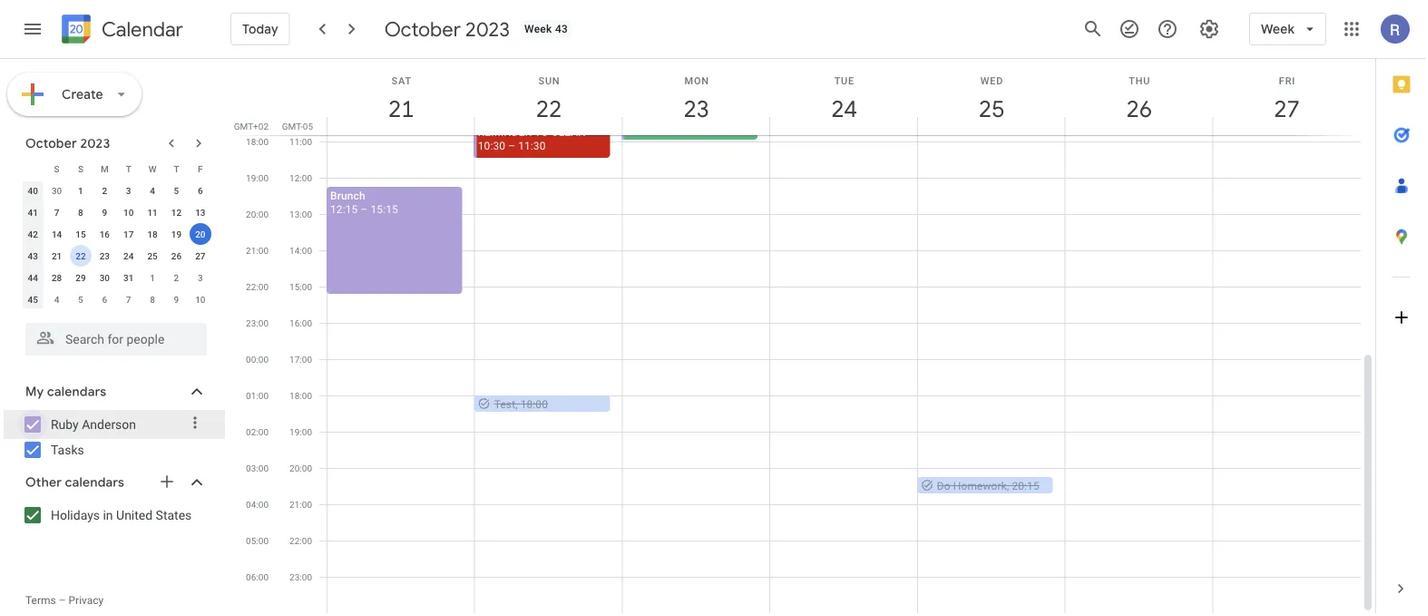 Task type: describe. For each thing, give the bounding box(es) containing it.
19 element
[[166, 223, 187, 245]]

gmt+02
[[234, 121, 269, 132]]

holidays in united states
[[51, 508, 192, 523]]

today button
[[230, 7, 290, 51]]

0 horizontal spatial ,
[[515, 398, 518, 411]]

21 element
[[46, 245, 68, 267]]

02:00
[[246, 426, 269, 437]]

27 element
[[189, 245, 211, 267]]

13:00
[[290, 209, 312, 220]]

17 element
[[118, 223, 139, 245]]

0 vertical spatial 9
[[102, 207, 107, 218]]

november 4 element
[[46, 289, 68, 310]]

2 t from the left
[[174, 163, 179, 174]]

21 column header
[[327, 59, 475, 135]]

in
[[103, 508, 113, 523]]

16
[[99, 229, 110, 240]]

20 cell
[[188, 223, 212, 245]]

1 vertical spatial 7
[[126, 294, 131, 305]]

0 vertical spatial 5
[[174, 185, 179, 196]]

to
[[534, 126, 549, 138]]

6 inside november 6 element
[[102, 294, 107, 305]]

29 element
[[70, 267, 92, 289]]

calendars for other calendars
[[65, 475, 124, 491]]

privacy
[[69, 594, 104, 607]]

1 vertical spatial 23:00
[[290, 572, 312, 582]]

row containing 45
[[21, 289, 212, 310]]

40
[[28, 185, 38, 196]]

0 horizontal spatial 22:00
[[246, 281, 269, 292]]

00:00
[[246, 354, 269, 365]]

15:15
[[371, 203, 398, 215]]

1 vertical spatial 21:00
[[290, 499, 312, 510]]

12:00
[[290, 172, 312, 183]]

11
[[147, 207, 158, 218]]

05:00
[[246, 535, 269, 546]]

0 vertical spatial 23:00
[[246, 318, 269, 328]]

wed 25
[[978, 75, 1004, 124]]

26 inside 26 column header
[[1125, 94, 1151, 124]]

0 vertical spatial 7
[[54, 207, 59, 218]]

sun
[[538, 75, 560, 86]]

44
[[28, 272, 38, 283]]

14
[[52, 229, 62, 240]]

27 column header
[[1212, 59, 1361, 135]]

week for week
[[1261, 21, 1295, 37]]

sun 22
[[535, 75, 561, 124]]

row containing s
[[21, 158, 212, 180]]

15:00
[[290, 281, 312, 292]]

1 vertical spatial 20:00
[[290, 463, 312, 474]]

4 inside november 4 element
[[54, 294, 59, 305]]

november 6 element
[[94, 289, 116, 310]]

01:00
[[246, 390, 269, 401]]

september 30 element
[[46, 180, 68, 201]]

1 horizontal spatial 43
[[555, 23, 568, 35]]

1 vertical spatial 9
[[174, 294, 179, 305]]

22 inside cell
[[76, 250, 86, 261]]

m
[[101, 163, 109, 174]]

november 10 element
[[189, 289, 211, 310]]

11 element
[[142, 201, 163, 223]]

my calendars list
[[4, 408, 225, 465]]

21 inside the 21 column header
[[387, 94, 413, 124]]

mon
[[685, 75, 709, 86]]

04:00
[[246, 499, 269, 510]]

homework
[[953, 480, 1007, 492]]

1 horizontal spatial 8
[[150, 294, 155, 305]]

0 horizontal spatial 18:00
[[246, 136, 269, 147]]

11:30
[[518, 139, 546, 152]]

0 horizontal spatial 2
[[102, 185, 107, 196]]

w
[[148, 163, 156, 174]]

41
[[28, 207, 38, 218]]

november 3 element
[[189, 267, 211, 289]]

22 column header
[[474, 59, 623, 135]]

test
[[494, 398, 515, 411]]

11:00
[[290, 136, 312, 147]]

holidays
[[51, 508, 100, 523]]

30 element
[[94, 267, 116, 289]]

23 inside mon 23
[[682, 94, 708, 124]]

26 link
[[1119, 88, 1160, 130]]

26 element
[[166, 245, 187, 267]]

0 vertical spatial 19:00
[[246, 172, 269, 183]]

other
[[25, 475, 62, 491]]

18
[[147, 229, 158, 240]]

row containing 44
[[21, 267, 212, 289]]

1 horizontal spatial 22:00
[[290, 535, 312, 546]]

13 element
[[189, 201, 211, 223]]

tue 24
[[830, 75, 856, 124]]

terms link
[[25, 594, 56, 607]]

gmt-
[[282, 121, 303, 132]]

november 8 element
[[142, 289, 163, 310]]

united
[[116, 508, 153, 523]]

states
[[156, 508, 192, 523]]

november 5 element
[[70, 289, 92, 310]]

anderson
[[82, 417, 136, 432]]

20:15
[[1012, 480, 1040, 492]]

november 1 element
[[142, 267, 163, 289]]

45
[[28, 294, 38, 305]]

23 inside grid
[[99, 250, 110, 261]]

row containing 43
[[21, 245, 212, 267]]

26 column header
[[1065, 59, 1213, 135]]

calendars for my calendars
[[47, 384, 106, 400]]

main drawer image
[[22, 18, 44, 40]]

15
[[76, 229, 86, 240]]

24 column header
[[770, 59, 918, 135]]

20, today element
[[189, 223, 211, 245]]

17
[[123, 229, 134, 240]]

thu
[[1129, 75, 1151, 86]]

my calendars
[[25, 384, 106, 400]]

0 vertical spatial 6
[[198, 185, 203, 196]]

1 vertical spatial 1
[[150, 272, 155, 283]]

05
[[303, 121, 313, 132]]

27 inside column header
[[1273, 94, 1299, 124]]

1 horizontal spatial 4
[[150, 185, 155, 196]]

tasks
[[51, 442, 84, 457]]

october 2023 grid
[[17, 158, 212, 310]]

terms – privacy
[[25, 594, 104, 607]]

0 horizontal spatial –
[[59, 594, 66, 607]]

0 horizontal spatial october
[[25, 135, 77, 152]]

f
[[198, 163, 203, 174]]

06:00
[[246, 572, 269, 582]]

0 horizontal spatial 20:00
[[246, 209, 269, 220]]

do homework , 20:15
[[937, 480, 1040, 492]]

ruby
[[51, 417, 79, 432]]

settings menu image
[[1199, 18, 1220, 40]]

1 vertical spatial october 2023
[[25, 135, 110, 152]]

week for week 43
[[524, 23, 552, 35]]

0 vertical spatial 1
[[78, 185, 83, 196]]

my
[[25, 384, 44, 400]]

brunch
[[330, 189, 365, 202]]

25 inside wed 25
[[978, 94, 1004, 124]]

13
[[195, 207, 206, 218]]

gmt-05
[[282, 121, 313, 132]]

27 link
[[1266, 88, 1308, 130]]

1 vertical spatial 19:00
[[290, 426, 312, 437]]

23 link
[[676, 88, 717, 130]]

privacy link
[[69, 594, 104, 607]]

22 element
[[70, 245, 92, 267]]

1 vertical spatial ,
[[1007, 480, 1009, 492]]

0 vertical spatial 2023
[[466, 16, 510, 42]]

23 column header
[[622, 59, 770, 135]]

22 link
[[528, 88, 570, 130]]

0 horizontal spatial 8
[[78, 207, 83, 218]]

15 element
[[70, 223, 92, 245]]

28
[[52, 272, 62, 283]]

reminder to clean 10:30 – 11:30
[[478, 126, 586, 152]]

21 inside 21 element
[[52, 250, 62, 261]]

14 element
[[46, 223, 68, 245]]

10 for "november 10" element
[[195, 294, 206, 305]]

Search for people text field
[[36, 323, 196, 356]]

mon 23
[[682, 75, 709, 124]]



Task type: vqa. For each thing, say whether or not it's contained in the screenshot.


Task type: locate. For each thing, give the bounding box(es) containing it.
16:00
[[290, 318, 312, 328]]

14:00
[[290, 245, 312, 256]]

1 horizontal spatial 2
[[174, 272, 179, 283]]

row containing 40
[[21, 180, 212, 201]]

grid
[[232, 59, 1375, 614]]

other calendars button
[[4, 468, 225, 497]]

22 inside column header
[[535, 94, 561, 124]]

1 horizontal spatial 22
[[535, 94, 561, 124]]

1 horizontal spatial ,
[[1007, 480, 1009, 492]]

19
[[171, 229, 182, 240]]

0 horizontal spatial 3
[[126, 185, 131, 196]]

october up sat
[[384, 16, 461, 42]]

fri 27
[[1273, 75, 1299, 124]]

10 for 10 "element"
[[123, 207, 134, 218]]

november 2 element
[[166, 267, 187, 289]]

0 vertical spatial 30
[[52, 185, 62, 196]]

7 down september 30 element
[[54, 207, 59, 218]]

0 vertical spatial 8
[[78, 207, 83, 218]]

22 up 29
[[76, 250, 86, 261]]

10:30
[[478, 139, 505, 152]]

calendars up in
[[65, 475, 124, 491]]

42
[[28, 229, 38, 240]]

– down reminder on the left of page
[[508, 139, 515, 152]]

3 row from the top
[[21, 201, 212, 223]]

week
[[1261, 21, 1295, 37], [524, 23, 552, 35]]

clean
[[551, 126, 586, 138]]

ruby anderson list item
[[4, 408, 225, 439]]

0 vertical spatial 25
[[978, 94, 1004, 124]]

test , 18:00
[[494, 398, 548, 411]]

21 down the 14 on the left of the page
[[52, 250, 62, 261]]

1 vertical spatial 4
[[54, 294, 59, 305]]

1 horizontal spatial s
[[78, 163, 83, 174]]

calendar heading
[[98, 17, 183, 42]]

22:00 right 05:00
[[290, 535, 312, 546]]

7 row from the top
[[21, 289, 212, 310]]

2 down m
[[102, 185, 107, 196]]

20:00
[[246, 209, 269, 220], [290, 463, 312, 474]]

– inside brunch 12:15 – 15:15
[[361, 203, 368, 215]]

1 horizontal spatial october
[[384, 16, 461, 42]]

row group containing 40
[[21, 180, 212, 310]]

1 horizontal spatial 3
[[198, 272, 203, 283]]

1 horizontal spatial 30
[[99, 272, 110, 283]]

– inside reminder to clean 10:30 – 11:30
[[508, 139, 515, 152]]

0 vertical spatial 20:00
[[246, 209, 269, 220]]

s left m
[[78, 163, 83, 174]]

week inside 'dropdown button'
[[1261, 21, 1295, 37]]

0 horizontal spatial 5
[[78, 294, 83, 305]]

0 horizontal spatial october 2023
[[25, 135, 110, 152]]

grid containing 21
[[232, 59, 1375, 614]]

0 vertical spatial 21
[[387, 94, 413, 124]]

24 element
[[118, 245, 139, 267]]

5 down 29 'element'
[[78, 294, 83, 305]]

8 down 'november 1' element
[[150, 294, 155, 305]]

25
[[978, 94, 1004, 124], [147, 250, 158, 261]]

27 inside the october 2023 grid
[[195, 250, 206, 261]]

3 up 10 "element"
[[126, 185, 131, 196]]

17:00
[[290, 354, 312, 365]]

1 vertical spatial 27
[[195, 250, 206, 261]]

25 link
[[971, 88, 1013, 130]]

23 down 16
[[99, 250, 110, 261]]

20
[[195, 229, 206, 240]]

21 link
[[380, 88, 422, 130]]

1 right september 30 element
[[78, 185, 83, 196]]

1 horizontal spatial 21
[[387, 94, 413, 124]]

– right terms
[[59, 594, 66, 607]]

1 horizontal spatial 24
[[830, 94, 856, 124]]

week button
[[1249, 7, 1326, 51]]

0 horizontal spatial 19:00
[[246, 172, 269, 183]]

1 horizontal spatial week
[[1261, 21, 1295, 37]]

s up september 30 element
[[54, 163, 60, 174]]

terms
[[25, 594, 56, 607]]

1 horizontal spatial 10
[[195, 294, 206, 305]]

1 t from the left
[[126, 163, 131, 174]]

0 vertical spatial 3
[[126, 185, 131, 196]]

2 up november 9 element
[[174, 272, 179, 283]]

t
[[126, 163, 131, 174], [174, 163, 179, 174]]

5
[[174, 185, 179, 196], [78, 294, 83, 305]]

25 element
[[142, 245, 163, 267]]

october up september 30 element
[[25, 135, 77, 152]]

0 horizontal spatial t
[[126, 163, 131, 174]]

0 vertical spatial 4
[[150, 185, 155, 196]]

24 down the tue at right top
[[830, 94, 856, 124]]

t right 'w'
[[174, 163, 179, 174]]

18:00 down gmt+02
[[246, 136, 269, 147]]

fri
[[1279, 75, 1296, 86]]

1 vertical spatial 6
[[102, 294, 107, 305]]

brunch 12:15 – 15:15
[[330, 189, 398, 215]]

29
[[76, 272, 86, 283]]

1 s from the left
[[54, 163, 60, 174]]

43
[[555, 23, 568, 35], [28, 250, 38, 261]]

sat
[[392, 75, 412, 86]]

1 horizontal spatial 27
[[1273, 94, 1299, 124]]

23 down the mon
[[682, 94, 708, 124]]

0 vertical spatial ,
[[515, 398, 518, 411]]

s
[[54, 163, 60, 174], [78, 163, 83, 174]]

43 up the sun
[[555, 23, 568, 35]]

6 down the 30 element
[[102, 294, 107, 305]]

reminder
[[478, 126, 532, 138]]

0 vertical spatial 22:00
[[246, 281, 269, 292]]

add other calendars image
[[158, 473, 176, 491]]

22:00
[[246, 281, 269, 292], [290, 535, 312, 546]]

25 down 18
[[147, 250, 158, 261]]

1 horizontal spatial 26
[[1125, 94, 1151, 124]]

None search field
[[0, 316, 225, 356]]

2023 up m
[[80, 135, 110, 152]]

create button
[[7, 73, 141, 116]]

2 horizontal spatial –
[[508, 139, 515, 152]]

– left 15:15
[[361, 203, 368, 215]]

t left 'w'
[[126, 163, 131, 174]]

25 column header
[[917, 59, 1066, 135]]

26 down 19
[[171, 250, 182, 261]]

26 down thu
[[1125, 94, 1151, 124]]

4 row from the top
[[21, 223, 212, 245]]

24 up 31
[[123, 250, 134, 261]]

30 for the 30 element
[[99, 272, 110, 283]]

4
[[150, 185, 155, 196], [54, 294, 59, 305]]

10 up 17
[[123, 207, 134, 218]]

0 horizontal spatial 23:00
[[246, 318, 269, 328]]

thu 26
[[1125, 75, 1151, 124]]

2 horizontal spatial 18:00
[[521, 398, 548, 411]]

23:00 up 00:00
[[246, 318, 269, 328]]

0 horizontal spatial s
[[54, 163, 60, 174]]

2 vertical spatial –
[[59, 594, 66, 607]]

0 vertical spatial 22
[[535, 94, 561, 124]]

19:00 right 02:00
[[290, 426, 312, 437]]

31 element
[[118, 267, 139, 289]]

03:00
[[246, 463, 269, 474]]

november 7 element
[[118, 289, 139, 310]]

calendars
[[47, 384, 106, 400], [65, 475, 124, 491]]

5 up 12 element
[[174, 185, 179, 196]]

23 element
[[94, 245, 116, 267]]

0 horizontal spatial 25
[[147, 250, 158, 261]]

22:00 left the 15:00
[[246, 281, 269, 292]]

–
[[508, 139, 515, 152], [361, 203, 368, 215], [59, 594, 66, 607]]

1 vertical spatial 8
[[150, 294, 155, 305]]

week up fri
[[1261, 21, 1295, 37]]

row containing 42
[[21, 223, 212, 245]]

calendars inside my calendars dropdown button
[[47, 384, 106, 400]]

week up the sun
[[524, 23, 552, 35]]

21:00 right "04:00"
[[290, 499, 312, 510]]

8 up the 15 element
[[78, 207, 83, 218]]

do
[[937, 480, 951, 492]]

wed
[[981, 75, 1004, 86]]

0 horizontal spatial 21
[[52, 250, 62, 261]]

1 horizontal spatial 5
[[174, 185, 179, 196]]

27 down fri
[[1273, 94, 1299, 124]]

1 vertical spatial 22:00
[[290, 535, 312, 546]]

0 vertical spatial 21:00
[[246, 245, 269, 256]]

21:00 left 14:00 at the left
[[246, 245, 269, 256]]

october 2023 up sat
[[384, 16, 510, 42]]

2
[[102, 185, 107, 196], [174, 272, 179, 283]]

calendars up the ruby
[[47, 384, 106, 400]]

ruby anderson
[[51, 417, 136, 432]]

1 horizontal spatial 18:00
[[290, 390, 312, 401]]

0 horizontal spatial 21:00
[[246, 245, 269, 256]]

6 down f
[[198, 185, 203, 196]]

0 horizontal spatial 30
[[52, 185, 62, 196]]

0 horizontal spatial 1
[[78, 185, 83, 196]]

week 43
[[524, 23, 568, 35]]

0 vertical spatial –
[[508, 139, 515, 152]]

0 horizontal spatial 27
[[195, 250, 206, 261]]

0 vertical spatial 2
[[102, 185, 107, 196]]

1 vertical spatial 22
[[76, 250, 86, 261]]

30 up november 6 element
[[99, 272, 110, 283]]

1 horizontal spatial 9
[[174, 294, 179, 305]]

28 element
[[46, 267, 68, 289]]

tab list
[[1376, 59, 1426, 563]]

20:00 left '13:00'
[[246, 209, 269, 220]]

10 down 'november 3' element
[[195, 294, 206, 305]]

27 down 20
[[195, 250, 206, 261]]

26 inside 26 element
[[171, 250, 182, 261]]

22 cell
[[69, 245, 93, 267]]

18 element
[[142, 223, 163, 245]]

25 inside row
[[147, 250, 158, 261]]

calendar element
[[58, 11, 183, 51]]

24 inside column header
[[830, 94, 856, 124]]

1 vertical spatial 2023
[[80, 135, 110, 152]]

1 vertical spatial 21
[[52, 250, 62, 261]]

22 up to
[[535, 94, 561, 124]]

21 down sat
[[387, 94, 413, 124]]

12:15
[[330, 203, 358, 215]]

43 inside the october 2023 grid
[[28, 250, 38, 261]]

1 horizontal spatial 7
[[126, 294, 131, 305]]

today
[[242, 21, 278, 37]]

november 9 element
[[166, 289, 187, 310]]

12 element
[[166, 201, 187, 223]]

16 element
[[94, 223, 116, 245]]

24 link
[[823, 88, 865, 130]]

1 row from the top
[[21, 158, 212, 180]]

25 down wed
[[978, 94, 1004, 124]]

1 vertical spatial 5
[[78, 294, 83, 305]]

31
[[123, 272, 134, 283]]

9 up 16 element
[[102, 207, 107, 218]]

27
[[1273, 94, 1299, 124], [195, 250, 206, 261]]

2023 left week 43
[[466, 16, 510, 42]]

30
[[52, 185, 62, 196], [99, 272, 110, 283]]

1
[[78, 185, 83, 196], [150, 272, 155, 283]]

0 horizontal spatial 26
[[171, 250, 182, 261]]

row containing 41
[[21, 201, 212, 223]]

row group inside the october 2023 grid
[[21, 180, 212, 310]]

23
[[682, 94, 708, 124], [99, 250, 110, 261]]

18:00 right test
[[521, 398, 548, 411]]

row
[[21, 158, 212, 180], [21, 180, 212, 201], [21, 201, 212, 223], [21, 223, 212, 245], [21, 245, 212, 267], [21, 267, 212, 289], [21, 289, 212, 310]]

9
[[102, 207, 107, 218], [174, 294, 179, 305]]

0 horizontal spatial 43
[[28, 250, 38, 261]]

october
[[384, 16, 461, 42], [25, 135, 77, 152]]

0 horizontal spatial 22
[[76, 250, 86, 261]]

row group
[[21, 180, 212, 310]]

2 s from the left
[[78, 163, 83, 174]]

23:00 right 06:00
[[290, 572, 312, 582]]

10 inside "element"
[[123, 207, 134, 218]]

1 vertical spatial –
[[361, 203, 368, 215]]

tue
[[834, 75, 855, 86]]

24 inside the october 2023 grid
[[123, 250, 134, 261]]

2 inside november 2 element
[[174, 272, 179, 283]]

0 horizontal spatial 4
[[54, 294, 59, 305]]

my calendars button
[[4, 377, 225, 406]]

1 vertical spatial calendars
[[65, 475, 124, 491]]

1 vertical spatial 25
[[147, 250, 158, 261]]

1 vertical spatial 24
[[123, 250, 134, 261]]

calendar
[[102, 17, 183, 42]]

10 element
[[118, 201, 139, 223]]

12
[[171, 207, 182, 218]]

sat 21
[[387, 75, 413, 124]]

43 down the 42
[[28, 250, 38, 261]]

18:00 down 17:00
[[290, 390, 312, 401]]

26
[[1125, 94, 1151, 124], [171, 250, 182, 261]]

5 row from the top
[[21, 245, 212, 267]]

3
[[126, 185, 131, 196], [198, 272, 203, 283]]

1 vertical spatial 43
[[28, 250, 38, 261]]

9 down november 2 element
[[174, 294, 179, 305]]

create
[[62, 86, 103, 103]]

8
[[78, 207, 83, 218], [150, 294, 155, 305]]

1 horizontal spatial 20:00
[[290, 463, 312, 474]]

0 horizontal spatial 24
[[123, 250, 134, 261]]

2023
[[466, 16, 510, 42], [80, 135, 110, 152]]

october 2023 up m
[[25, 135, 110, 152]]

4 up 11 element
[[150, 185, 155, 196]]

30 right 40
[[52, 185, 62, 196]]

0 vertical spatial october
[[384, 16, 461, 42]]

1 up november 8 element
[[150, 272, 155, 283]]

4 down 28 'element'
[[54, 294, 59, 305]]

0 horizontal spatial 6
[[102, 294, 107, 305]]

0 horizontal spatial 2023
[[80, 135, 110, 152]]

calendars inside 'other calendars' "dropdown button"
[[65, 475, 124, 491]]

0 horizontal spatial 23
[[99, 250, 110, 261]]

0 vertical spatial 24
[[830, 94, 856, 124]]

7 down 31 element
[[126, 294, 131, 305]]

20:00 right 03:00
[[290, 463, 312, 474]]

3 up "november 10" element
[[198, 272, 203, 283]]

2 row from the top
[[21, 180, 212, 201]]

1 vertical spatial october
[[25, 135, 77, 152]]

6 row from the top
[[21, 267, 212, 289]]

19:00 left "12:00"
[[246, 172, 269, 183]]

1 horizontal spatial 2023
[[466, 16, 510, 42]]

0 vertical spatial october 2023
[[384, 16, 510, 42]]

1 vertical spatial 26
[[171, 250, 182, 261]]

30 for september 30 element
[[52, 185, 62, 196]]

1 vertical spatial 30
[[99, 272, 110, 283]]

23:00
[[246, 318, 269, 328], [290, 572, 312, 582]]

0 vertical spatial 26
[[1125, 94, 1151, 124]]

0 vertical spatial calendars
[[47, 384, 106, 400]]

1 horizontal spatial 1
[[150, 272, 155, 283]]

1 horizontal spatial 6
[[198, 185, 203, 196]]

7
[[54, 207, 59, 218], [126, 294, 131, 305]]



